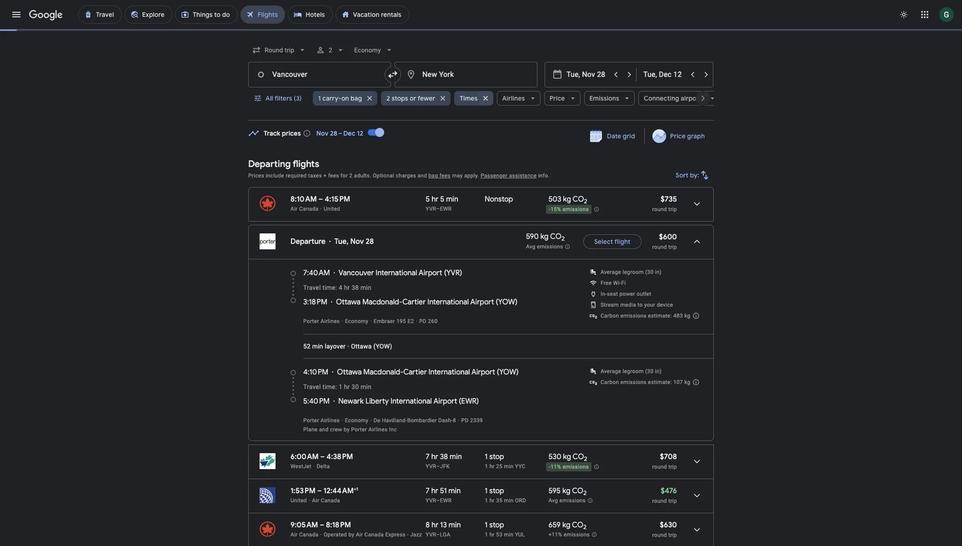 Task type: vqa. For each thing, say whether or not it's contained in the screenshot.
the top Average legroom (30 in)
yes



Task type: describe. For each thing, give the bounding box(es) containing it.
yvr for 8 hr 13 min yvr – lga
[[426, 532, 437, 538]]

hr inside 7 hr 51 min yvr – ewr
[[432, 486, 439, 496]]

595
[[549, 486, 561, 496]]

connecting
[[644, 94, 680, 102]]

+ inside 1:53 pm – 12:44 am + 1
[[354, 486, 357, 492]]

$600
[[660, 233, 678, 242]]

2339
[[470, 417, 483, 424]]

porter for 5:40 pm
[[304, 417, 319, 424]]

all
[[266, 94, 273, 102]]

cartier for 3:18 pm
[[403, 298, 426, 307]]

nov inside find the best price region
[[317, 129, 329, 137]]

departing flights
[[248, 158, 320, 170]]

vancouver international airport ( yvr )
[[339, 268, 463, 278]]

total duration 7 hr 51 min. element
[[426, 486, 485, 497]]

595 kg co 2
[[549, 486, 587, 497]]

1 (30 from the top
[[646, 269, 654, 275]]

min inside 1 stop 1 hr 25 min yyc
[[504, 463, 514, 470]]

round for $708
[[653, 464, 668, 470]]

economy for newark
[[345, 417, 369, 424]]

next image
[[693, 87, 714, 109]]

total duration 8 hr 13 min. element
[[426, 521, 485, 531]]

53
[[497, 532, 503, 538]]

7 for 7 hr 38 min
[[426, 452, 430, 461]]

1 left 35
[[485, 497, 488, 504]]

air down leaves vancouver international airport at 1:53 pm on tuesday, november 28 and arrives at newark liberty international airport at 12:44 am on wednesday, november 29. element
[[312, 497, 320, 504]]

Arrival time: 4:38 PM. text field
[[327, 452, 353, 461]]

stops
[[392, 94, 409, 102]]

2 in) from the top
[[656, 368, 662, 375]]

pd for airport
[[462, 417, 469, 424]]

travel for 7:40 am
[[304, 284, 321, 291]]

ewr for 5 hr 5 min
[[440, 206, 452, 212]]

air canada for 8:10 am
[[291, 206, 319, 212]]

price for price graph
[[671, 132, 686, 140]]

1 vertical spatial ottawa
[[351, 343, 372, 350]]

co for 503
[[573, 195, 585, 204]]

– inside 5 hr 5 min yvr – ewr
[[437, 206, 440, 212]]

3:18 pm
[[304, 298, 328, 307]]

layover
[[325, 343, 346, 350]]

 image for 9:05 am
[[321, 532, 322, 538]]

11%
[[551, 464, 562, 470]]

inc
[[389, 426, 397, 433]]

1 horizontal spatial and
[[418, 172, 427, 179]]

canada down leaves vancouver international airport at 1:53 pm on tuesday, november 28 and arrives at newark liberty international airport at 12:44 am on wednesday, november 29. element
[[321, 497, 340, 504]]

Arrival time: 4:15 PM. text field
[[325, 195, 351, 204]]

carbon emissions estimate: 483 kilograms element
[[601, 313, 691, 319]]

none text field inside search box
[[395, 62, 538, 87]]

porter for 3:18 pm
[[304, 318, 319, 324]]

time: for 4:10 pm
[[323, 383, 337, 390]]

all filters (3)
[[266, 94, 302, 102]]

Arrival time: 5:40 PM. text field
[[304, 397, 330, 406]]

4:10 pm
[[304, 368, 329, 377]]

estimate: for 483
[[649, 313, 672, 319]]

1 left 25
[[485, 463, 488, 470]]

+11%
[[549, 532, 563, 538]]

jazz
[[410, 532, 422, 538]]

fewer
[[418, 94, 436, 102]]

– inside 7 hr 51 min yvr – ewr
[[437, 497, 440, 504]]

25
[[497, 463, 503, 470]]

main menu image
[[11, 9, 22, 20]]

 image for 6:00 am
[[314, 463, 315, 470]]

select
[[595, 238, 614, 246]]

kg for 503
[[564, 195, 572, 204]]

flight details. leaves vancouver international airport at 1:53 pm on tuesday, november 28 and arrives at newark liberty international airport at 12:44 am on wednesday, november 29. image
[[687, 485, 709, 507]]

kg right "483" on the bottom
[[685, 313, 691, 319]]

1 up layover (1 of 1) is a 1 hr 35 min layover at o'hare international airport in chicago. element
[[485, 486, 488, 496]]

stream media to your device
[[601, 302, 674, 308]]

hr inside 5 hr 5 min yvr – ewr
[[432, 195, 439, 204]]

emissions down 530 kg co 2
[[563, 464, 589, 470]]

date grid
[[608, 132, 636, 140]]

1 carry-on bag
[[318, 94, 362, 102]]

Departure time: 6:00 AM. text field
[[291, 452, 319, 461]]

canada down 9:05 am
[[299, 532, 319, 538]]

kg for 659
[[563, 521, 571, 530]]

emissions down the 503 kg co 2
[[563, 206, 589, 213]]

canada down the 8:10 am
[[299, 206, 319, 212]]

1 up layover (1 of 1) is a 1 hr 53 min layover at montréal-pierre elliott trudeau international airport in montreal. element
[[485, 521, 488, 530]]

sort
[[676, 171, 689, 179]]

e2
[[408, 318, 414, 324]]

8:18 pm
[[326, 521, 351, 530]]

carry-
[[323, 94, 342, 102]]

round for $476
[[653, 498, 668, 504]]

1 stop flight. element for 7 hr 51 min
[[485, 486, 505, 497]]

leaves vancouver international airport at 6:00 am on tuesday, november 28 and arrives at john f. kennedy international airport at 4:38 pm on tuesday, november 28. element
[[291, 452, 353, 461]]

$708
[[661, 452, 678, 461]]

swap origin and destination. image
[[388, 69, 399, 80]]

-15% emissions
[[549, 206, 589, 213]]

– left the 4:15 pm text field
[[319, 195, 323, 204]]

1 stop flight. element for 7 hr 38 min
[[485, 452, 505, 463]]

4:38 pm
[[327, 452, 353, 461]]

date grid button
[[584, 128, 643, 144]]

2 inside 659 kg co 2
[[584, 523, 587, 531]]

air down 9:05 am
[[291, 532, 298, 538]]

prices
[[248, 172, 264, 179]]

– up delta
[[321, 452, 325, 461]]

pd 260
[[420, 318, 438, 324]]

havilland-
[[382, 417, 408, 424]]

8 inside 8 hr 13 min yvr – lga
[[426, 521, 430, 530]]

nonstop flight. element
[[485, 195, 514, 205]]

yow for 3:18 pm
[[499, 298, 516, 307]]

ottawa for 3:18 pm
[[336, 298, 361, 307]]

ord
[[516, 497, 527, 504]]

630 US dollars text field
[[660, 521, 678, 530]]

1 vertical spatial yow
[[376, 343, 390, 350]]

1 stop 1 hr 25 min yyc
[[485, 452, 526, 470]]

adults.
[[354, 172, 372, 179]]

filters
[[275, 94, 292, 102]]

round for $600
[[653, 244, 668, 250]]

1 vertical spatial by
[[349, 532, 355, 538]]

newark liberty international airport ( ewr )
[[339, 397, 479, 406]]

bag inside popup button
[[351, 94, 362, 102]]

track
[[264, 129, 281, 137]]

$735 round trip
[[653, 195, 678, 213]]

plane and crew by porter airlines inc
[[304, 426, 397, 433]]

assistance
[[510, 172, 537, 179]]

date
[[608, 132, 622, 140]]

fi
[[622, 280, 626, 286]]

airlines down 3:18 pm at the left bottom of the page
[[321, 318, 340, 324]]

– inside 7 hr 38 min yvr – jfk
[[437, 463, 440, 470]]

38 inside 7 hr 38 min yvr – jfk
[[440, 452, 448, 461]]

co for 590
[[551, 232, 562, 241]]

time: for 7:40 am
[[323, 284, 337, 291]]

52 min layover
[[304, 343, 346, 350]]

cartier for 4:10 pm
[[404, 368, 427, 377]]

westjet
[[291, 463, 312, 470]]

195
[[397, 318, 406, 324]]

co for 530
[[573, 452, 585, 461]]

Arrival time: 3:18 PM. text field
[[304, 298, 328, 307]]

$476
[[661, 486, 678, 496]]

price graph button
[[647, 128, 713, 144]]

$735
[[661, 195, 678, 204]]

economy for ottawa
[[345, 318, 369, 324]]

kg right 107
[[685, 379, 691, 385]]

min inside 7 hr 51 min yvr – ewr
[[449, 486, 461, 496]]

stop for 7 hr 51 min
[[490, 486, 505, 496]]

total duration 5 hr 5 min. element
[[426, 195, 485, 205]]

min inside 5 hr 5 min yvr – ewr
[[447, 195, 459, 204]]

6:00 am – 4:38 pm
[[291, 452, 353, 461]]

air down the 8:10 am
[[291, 206, 298, 212]]

layover (1 of 1) is a 1 hr 53 min layover at montréal-pierre elliott trudeau international airport in montreal. element
[[485, 531, 544, 538]]

in-seat power outlet
[[601, 291, 652, 297]]

0 vertical spatial 8
[[453, 417, 456, 424]]

28 – dec
[[330, 129, 356, 137]]

seat
[[608, 291, 619, 297]]

476 US dollars text field
[[661, 486, 678, 496]]

2 inside 530 kg co 2
[[585, 455, 588, 463]]

- for 530
[[549, 464, 551, 470]]

air canada for 9:05 am
[[291, 532, 319, 538]]

jfk
[[440, 463, 450, 470]]

emissions down 590 kg co 2 in the right top of the page
[[537, 243, 564, 250]]

porter airlines for 5:40 pm
[[304, 417, 340, 424]]

flight
[[615, 238, 631, 246]]

travel time: 4 hr 38 min
[[304, 284, 372, 291]]

– inside 1:53 pm – 12:44 am + 1
[[318, 486, 322, 496]]

13
[[441, 521, 447, 530]]

airlines down de
[[369, 426, 388, 433]]

include
[[266, 172, 284, 179]]

530 kg co 2
[[549, 452, 588, 463]]

$600 round trip
[[653, 233, 678, 250]]

0 vertical spatial +
[[324, 172, 327, 179]]

ottawa ( yow )
[[351, 343, 392, 350]]

avg for 595
[[549, 497, 559, 504]]

1 inside popup button
[[318, 94, 321, 102]]

4
[[339, 284, 343, 291]]

$708 round trip
[[653, 452, 678, 470]]

hr inside the 1 stop 1 hr 53 min yul
[[490, 532, 495, 538]]

airlines up the crew on the left bottom of the page
[[321, 417, 340, 424]]

503
[[549, 195, 562, 204]]

bag inside the departing flights main content
[[429, 172, 438, 179]]

vancouver
[[339, 268, 374, 278]]

1 5 from the left
[[426, 195, 430, 204]]

min down vancouver
[[361, 284, 372, 291]]

hr inside 1 stop 1 hr 25 min yyc
[[490, 463, 495, 470]]

1 stop 1 hr 53 min yul
[[485, 521, 525, 538]]

macdonald- for 4:10 pm
[[364, 368, 404, 377]]

0 vertical spatial by
[[344, 426, 350, 433]]

power
[[620, 291, 636, 297]]

macdonald- for 3:18 pm
[[363, 298, 403, 307]]

min right 30
[[361, 383, 372, 390]]

Departure time: 7:40 AM. text field
[[304, 268, 330, 278]]

flight details. leaves vancouver international airport at 9:05 am on tuesday, november 28 and arrives at laguardia airport at 8:18 pm on tuesday, november 28. image
[[687, 519, 709, 541]]

price for price
[[550, 94, 565, 102]]

1 up 'layover (1 of 1) is a 1 hr 25 min layover at calgary international airport in calgary.' element
[[485, 452, 488, 461]]

emissions down 659 kg co 2
[[564, 532, 590, 538]]

passenger assistance button
[[481, 172, 537, 179]]

liberty
[[366, 397, 389, 406]]

canada left express
[[365, 532, 384, 538]]

trip for $476
[[669, 498, 678, 504]]



Task type: locate. For each thing, give the bounding box(es) containing it.
sort by:
[[676, 171, 700, 179]]

times
[[460, 94, 478, 102]]

2
[[329, 46, 333, 54], [387, 94, 390, 102], [350, 172, 353, 179], [585, 198, 588, 205], [562, 235, 565, 243], [585, 455, 588, 463], [584, 489, 587, 497], [584, 523, 587, 531]]

1 vertical spatial nov
[[351, 237, 364, 246]]

tue, nov 28
[[335, 237, 374, 246]]

passenger
[[481, 172, 508, 179]]

yvr for vancouver international airport ( yvr )
[[447, 268, 460, 278]]

0 vertical spatial  image
[[314, 463, 315, 470]]

Departure time: 9:05 AM. text field
[[291, 521, 318, 530]]

departing flights main content
[[248, 122, 714, 546]]

- down "530"
[[549, 464, 551, 470]]

avg down 590
[[526, 243, 536, 250]]

1 horizontal spatial pd
[[462, 417, 469, 424]]

1 fees from the left
[[328, 172, 339, 179]]

kg right 595
[[563, 486, 571, 496]]

Departure time: 4:10 PM. text field
[[304, 368, 329, 377]]

min down may
[[447, 195, 459, 204]]

price inside "price graph" button
[[671, 132, 686, 140]]

None field
[[248, 42, 311, 58], [351, 42, 398, 58], [248, 42, 311, 58], [351, 42, 398, 58]]

30
[[352, 383, 359, 390]]

2 time: from the top
[[323, 383, 337, 390]]

1 economy from the top
[[345, 318, 369, 324]]

ottawa up 30
[[337, 368, 362, 377]]

0 vertical spatial (30
[[646, 269, 654, 275]]

1:53 pm
[[291, 486, 316, 496]]

1 vertical spatial time:
[[323, 383, 337, 390]]

1 vertical spatial and
[[319, 426, 329, 433]]

4 trip from the top
[[669, 498, 678, 504]]

3 stop from the top
[[490, 521, 505, 530]]

600 US dollars text field
[[660, 233, 678, 242]]

0 horizontal spatial avg
[[526, 243, 536, 250]]

$630 round trip
[[653, 521, 678, 538]]

0 horizontal spatial price
[[550, 94, 565, 102]]

kg for 530
[[564, 452, 572, 461]]

cartier up newark liberty international airport ( ewr )
[[404, 368, 427, 377]]

7 for 7 hr 51 min
[[426, 486, 430, 496]]

2 vertical spatial ewr
[[440, 497, 452, 504]]

2 7 from the top
[[426, 486, 430, 496]]

yvr inside 8 hr 13 min yvr – lga
[[426, 532, 437, 538]]

ottawa down 4
[[336, 298, 361, 307]]

trip inside $630 round trip
[[669, 532, 678, 538]]

ewr inside 7 hr 51 min yvr – ewr
[[440, 497, 452, 504]]

- left jazz
[[407, 532, 409, 538]]

pd left "2339"
[[462, 417, 469, 424]]

yow for 4:10 pm
[[500, 368, 517, 377]]

1 horizontal spatial price
[[671, 132, 686, 140]]

(30 up carbon emissions estimate: 107 kg at right bottom
[[646, 368, 654, 375]]

bag
[[351, 94, 362, 102], [429, 172, 438, 179]]

hr inside 7 hr 38 min yvr – jfk
[[432, 452, 439, 461]]

0 vertical spatial macdonald-
[[363, 298, 403, 307]]

2 vertical spatial -
[[407, 532, 409, 538]]

ottawa macdonald-cartier international airport ( yow ) up newark liberty international airport ( ewr )
[[337, 368, 519, 377]]

None text field
[[248, 62, 391, 87]]

1 horizontal spatial fees
[[440, 172, 451, 179]]

co for 659
[[573, 521, 584, 530]]

1 vertical spatial +
[[354, 486, 357, 492]]

1 vertical spatial avg emissions
[[549, 497, 586, 504]]

round down $600 text field
[[653, 244, 668, 250]]

2 stop from the top
[[490, 486, 505, 496]]

airports
[[681, 94, 706, 102]]

by right operated
[[349, 532, 355, 538]]

0 vertical spatial time:
[[323, 284, 337, 291]]

0 vertical spatial avg
[[526, 243, 536, 250]]

kg inside the 595 kg co 2
[[563, 486, 571, 496]]

price inside price popup button
[[550, 94, 565, 102]]

0 horizontal spatial 38
[[352, 284, 359, 291]]

yvr for 7 hr 38 min yvr – jfk
[[426, 463, 437, 470]]

– up operated
[[320, 521, 325, 530]]

1 vertical spatial 1 stop flight. element
[[485, 486, 505, 497]]

ewr for 7 hr 51 min
[[440, 497, 452, 504]]

2 vertical spatial stop
[[490, 521, 505, 530]]

0 vertical spatial cartier
[[403, 298, 426, 307]]

3 trip from the top
[[669, 464, 678, 470]]

9:05 am
[[291, 521, 318, 530]]

trip inside $476 round trip
[[669, 498, 678, 504]]

min right 53
[[504, 532, 514, 538]]

0 vertical spatial estimate:
[[649, 313, 672, 319]]

yvr inside 7 hr 51 min yvr – ewr
[[426, 497, 437, 504]]

Departure text field
[[567, 62, 609, 87]]

porter up plane
[[304, 417, 319, 424]]

1 round from the top
[[653, 206, 668, 213]]

1 time: from the top
[[323, 284, 337, 291]]

porter airlines down 3:18 pm at the left bottom of the page
[[304, 318, 340, 324]]

kg
[[564, 195, 572, 204], [541, 232, 549, 241], [685, 313, 691, 319], [685, 379, 691, 385], [564, 452, 572, 461], [563, 486, 571, 496], [563, 521, 571, 530]]

kg for 590
[[541, 232, 549, 241]]

time: up 5:40 pm
[[323, 383, 337, 390]]

1 left 30
[[339, 383, 343, 390]]

travel for 4:10 pm
[[304, 383, 321, 390]]

3 1 stop flight. element from the top
[[485, 521, 505, 531]]

kg inside 659 kg co 2
[[563, 521, 571, 530]]

Return text field
[[644, 62, 686, 87]]

0 vertical spatial porter
[[304, 318, 319, 324]]

stop inside the 1 stop 1 hr 53 min yul
[[490, 521, 505, 530]]

1 average legroom (30 in) from the top
[[601, 269, 662, 275]]

+
[[324, 172, 327, 179], [354, 486, 357, 492]]

media
[[621, 302, 637, 308]]

porter airlines up plane
[[304, 417, 340, 424]]

1 vertical spatial cartier
[[404, 368, 427, 377]]

by right the crew on the left bottom of the page
[[344, 426, 350, 433]]

0 vertical spatial ewr
[[440, 206, 452, 212]]

1 vertical spatial  image
[[321, 532, 322, 538]]

all filters (3) button
[[248, 87, 309, 109]]

stop up 25
[[490, 452, 505, 461]]

in-
[[601, 291, 608, 297]]

1 stop from the top
[[490, 452, 505, 461]]

min inside the 1 stop 1 hr 53 min yul
[[504, 532, 514, 538]]

bag left may
[[429, 172, 438, 179]]

outlet
[[637, 291, 652, 297]]

select flight
[[595, 238, 631, 246]]

your
[[645, 302, 656, 308]]

co inside the 503 kg co 2
[[573, 195, 585, 204]]

2 legroom from the top
[[623, 368, 644, 375]]

crew
[[330, 426, 343, 433]]

round inside $476 round trip
[[653, 498, 668, 504]]

1 right 12:44 am
[[357, 486, 358, 492]]

yvr for 7 hr 51 min yvr – ewr
[[426, 497, 437, 504]]

leaves vancouver international airport at 8:10 am on tuesday, november 28 and arrives at newark liberty international airport at 4:15 pm on tuesday, november 28. element
[[291, 195, 351, 204]]

2 economy from the top
[[345, 417, 369, 424]]

7 inside 7 hr 38 min yvr – jfk
[[426, 452, 430, 461]]

emissions left 107
[[621, 379, 647, 385]]

round down $630
[[653, 532, 668, 538]]

5 trip from the top
[[669, 532, 678, 538]]

51
[[440, 486, 447, 496]]

de havilland-bombardier dash-8
[[374, 417, 456, 424]]

trip down $708
[[669, 464, 678, 470]]

1 vertical spatial average
[[601, 368, 622, 375]]

2 1 stop flight. element from the top
[[485, 486, 505, 497]]

flight details. leaves vancouver international airport at 8:10 am on tuesday, november 28 and arrives at newark liberty international airport at 4:15 pm on tuesday, november 28. image
[[687, 193, 709, 215]]

1 vertical spatial pd
[[462, 417, 469, 424]]

hr inside 1 stop 1 hr 35 min ord
[[490, 497, 495, 504]]

yul
[[516, 532, 525, 538]]

1 travel from the top
[[304, 284, 321, 291]]

co up -15% emissions
[[573, 195, 585, 204]]

2 vertical spatial air canada
[[291, 532, 319, 538]]

travel up 3:18 pm at the left bottom of the page
[[304, 284, 321, 291]]

Arrival time: 8:18 PM. text field
[[326, 521, 351, 530]]

0 horizontal spatial and
[[319, 426, 329, 433]]

time: left 4
[[323, 284, 337, 291]]

1 vertical spatial legroom
[[623, 368, 644, 375]]

min inside 1 stop 1 hr 35 min ord
[[504, 497, 514, 504]]

0 horizontal spatial 8
[[426, 521, 430, 530]]

ottawa right layover
[[351, 343, 372, 350]]

legroom
[[623, 269, 644, 275], [623, 368, 644, 375]]

1 vertical spatial travel
[[304, 383, 321, 390]]

by
[[344, 426, 350, 433], [349, 532, 355, 538]]

yvr
[[426, 206, 437, 212], [447, 268, 460, 278], [426, 463, 437, 470], [426, 497, 437, 504], [426, 532, 437, 538]]

yvr inside 5 hr 5 min yvr – ewr
[[426, 206, 437, 212]]

change appearance image
[[894, 4, 916, 25]]

1 vertical spatial -
[[549, 464, 551, 470]]

4 round from the top
[[653, 498, 668, 504]]

bag right on
[[351, 94, 362, 102]]

air canada down 9:05 am
[[291, 532, 319, 538]]

1 horizontal spatial bag
[[429, 172, 438, 179]]

loading results progress bar
[[0, 29, 963, 31]]

stop up 35
[[490, 486, 505, 496]]

kg inside 590 kg co 2
[[541, 232, 549, 241]]

1 vertical spatial avg
[[549, 497, 559, 504]]

Departure time: 1:53 PM. text field
[[291, 486, 316, 496]]

ewr inside 5 hr 5 min yvr – ewr
[[440, 206, 452, 212]]

1 vertical spatial estimate:
[[649, 379, 672, 385]]

round for $630
[[653, 532, 668, 538]]

708 US dollars text field
[[661, 452, 678, 461]]

0 horizontal spatial +
[[324, 172, 327, 179]]

in) down $600 round trip
[[656, 269, 662, 275]]

1 vertical spatial porter airlines
[[304, 417, 340, 424]]

ottawa macdonald-cartier international airport ( yow ) up pd 260
[[336, 298, 518, 307]]

2 vertical spatial porter
[[351, 426, 367, 433]]

round down '$476'
[[653, 498, 668, 504]]

0 vertical spatial stop
[[490, 452, 505, 461]]

1 vertical spatial price
[[671, 132, 686, 140]]

1 vertical spatial bag
[[429, 172, 438, 179]]

kg for 595
[[563, 486, 571, 496]]

co inside the 595 kg co 2
[[573, 486, 584, 496]]

co inside 659 kg co 2
[[573, 521, 584, 530]]

min right 13
[[449, 521, 461, 530]]

2 (30 from the top
[[646, 368, 654, 375]]

 image
[[321, 206, 322, 212]]

1 horizontal spatial  image
[[321, 532, 322, 538]]

1 stop 1 hr 35 min ord
[[485, 486, 527, 504]]

kg inside 530 kg co 2
[[564, 452, 572, 461]]

2 vertical spatial yow
[[500, 368, 517, 377]]

1 stop flight. element for 8 hr 13 min
[[485, 521, 505, 531]]

530
[[549, 452, 562, 461]]

co inside 590 kg co 2
[[551, 232, 562, 241]]

0 vertical spatial travel
[[304, 284, 321, 291]]

sort by: button
[[673, 164, 714, 186]]

1 carbon from the top
[[601, 313, 620, 319]]

– down total duration 8 hr 13 min. element
[[437, 532, 440, 538]]

1 trip from the top
[[669, 206, 678, 213]]

yow
[[499, 298, 516, 307], [376, 343, 390, 350], [500, 368, 517, 377]]

in) up carbon emissions estimate: 107 kg at right bottom
[[656, 368, 662, 375]]

co for 595
[[573, 486, 584, 496]]

round
[[653, 206, 668, 213], [653, 244, 668, 250], [653, 464, 668, 470], [653, 498, 668, 504], [653, 532, 668, 538]]

emissions down the 595 kg co 2 at the right of page
[[560, 497, 586, 504]]

average up carbon emissions estimate: 107 kilograms element
[[601, 368, 622, 375]]

ottawa macdonald-cartier international airport ( yow ) for 3:18 pm
[[336, 298, 518, 307]]

2 vertical spatial 1 stop flight. element
[[485, 521, 505, 531]]

1 horizontal spatial nov
[[351, 237, 364, 246]]

trip inside the $708 round trip
[[669, 464, 678, 470]]

2 inside the 595 kg co 2
[[584, 489, 587, 497]]

international
[[376, 268, 418, 278], [428, 298, 469, 307], [429, 368, 470, 377], [391, 397, 432, 406]]

0 horizontal spatial bag
[[351, 94, 362, 102]]

embraer
[[374, 318, 395, 324]]

pd for international
[[420, 318, 427, 324]]

yvr inside 7 hr 38 min yvr – jfk
[[426, 463, 437, 470]]

7:40 am
[[304, 268, 330, 278]]

estimate: down device
[[649, 313, 672, 319]]

1 vertical spatial stop
[[490, 486, 505, 496]]

1 vertical spatial carbon
[[601, 379, 620, 385]]

co inside 530 kg co 2
[[573, 452, 585, 461]]

8 hr 13 min yvr – lga
[[426, 521, 461, 538]]

2 trip from the top
[[669, 244, 678, 250]]

airlines
[[503, 94, 525, 102], [321, 318, 340, 324], [321, 417, 340, 424], [369, 426, 388, 433]]

trip for $708
[[669, 464, 678, 470]]

hr inside 8 hr 13 min yvr – lga
[[432, 521, 439, 530]]

0 vertical spatial -
[[549, 206, 551, 213]]

price graph
[[671, 132, 705, 140]]

2 vertical spatial ottawa
[[337, 368, 362, 377]]

0 horizontal spatial nov
[[317, 129, 329, 137]]

1 left carry-
[[318, 94, 321, 102]]

round for $735
[[653, 206, 668, 213]]

average legroom (30 in) up carbon emissions estimate: 107 kilograms element
[[601, 368, 662, 375]]

kg inside the 503 kg co 2
[[564, 195, 572, 204]]

free wi-fi
[[601, 280, 626, 286]]

yyc
[[516, 463, 526, 470]]

1 vertical spatial air canada
[[312, 497, 340, 504]]

4:15 pm
[[325, 195, 351, 204]]

times button
[[455, 87, 494, 109]]

and left the crew on the left bottom of the page
[[319, 426, 329, 433]]

2 carbon from the top
[[601, 379, 620, 385]]

0 horizontal spatial pd
[[420, 318, 427, 324]]

emissions
[[590, 94, 620, 102]]

735 US dollars text field
[[661, 195, 678, 204]]

1 stop flight. element
[[485, 452, 505, 463], [485, 486, 505, 497], [485, 521, 505, 531]]

1 horizontal spatial 38
[[440, 452, 448, 461]]

nov left 28
[[351, 237, 364, 246]]

1 stop flight. element up 53
[[485, 521, 505, 531]]

0 vertical spatial carbon
[[601, 313, 620, 319]]

1 average from the top
[[601, 269, 622, 275]]

layover (1 of 1) is a 1 hr 25 min layover at calgary international airport in calgary. element
[[485, 463, 544, 470]]

8:10 am – 4:15 pm
[[291, 195, 351, 204]]

28
[[366, 237, 374, 246]]

0 vertical spatial pd
[[420, 318, 427, 324]]

0 vertical spatial legroom
[[623, 269, 644, 275]]

2 button
[[313, 39, 349, 61]]

learn more about tracked prices image
[[303, 129, 311, 137]]

1 vertical spatial united
[[291, 497, 307, 504]]

stop inside 1 stop 1 hr 35 min ord
[[490, 486, 505, 496]]

2 average from the top
[[601, 368, 622, 375]]

0 vertical spatial average
[[601, 269, 622, 275]]

air right operated
[[356, 532, 363, 538]]

8:10 am
[[291, 195, 317, 204]]

2 inside the 503 kg co 2
[[585, 198, 588, 205]]

1 1 stop flight. element from the top
[[485, 452, 505, 463]]

embraer 195 e2
[[374, 318, 414, 324]]

Arrival time: 12:44 AM on  Wednesday, November 29. text field
[[324, 486, 358, 496]]

7 left 51
[[426, 486, 430, 496]]

carbon for carbon emissions estimate: 483 kg
[[601, 313, 620, 319]]

1 estimate: from the top
[[649, 313, 672, 319]]

0 vertical spatial in)
[[656, 269, 662, 275]]

round inside $600 round trip
[[653, 244, 668, 250]]

1 horizontal spatial 8
[[453, 417, 456, 424]]

1 vertical spatial porter
[[304, 417, 319, 424]]

trip for $630
[[669, 532, 678, 538]]

newark
[[339, 397, 364, 406]]

prices include required taxes + fees for 2 adults. optional charges and bag fees may apply. passenger assistance
[[248, 172, 537, 179]]

avg emissions down 590 kg co 2 in the right top of the page
[[526, 243, 564, 250]]

macdonald- up embraer
[[363, 298, 403, 307]]

1 inside 1:53 pm – 12:44 am + 1
[[357, 486, 358, 492]]

air
[[291, 206, 298, 212], [312, 497, 320, 504], [291, 532, 298, 538], [356, 532, 363, 538]]

round inside $630 round trip
[[653, 532, 668, 538]]

3 round from the top
[[653, 464, 668, 470]]

trip for $600
[[669, 244, 678, 250]]

0 vertical spatial bag
[[351, 94, 362, 102]]

leaves vancouver international airport at 9:05 am on tuesday, november 28 and arrives at laguardia airport at 8:18 pm on tuesday, november 28. element
[[291, 521, 351, 530]]

carbon emissions estimate: 107 kg
[[601, 379, 691, 385]]

1 in) from the top
[[656, 269, 662, 275]]

min right 25
[[504, 463, 514, 470]]

min right 52
[[313, 343, 323, 350]]

united down the 4:15 pm text field
[[324, 206, 340, 212]]

ottawa macdonald-cartier international airport ( yow ) for 4:10 pm
[[337, 368, 519, 377]]

2 porter airlines from the top
[[304, 417, 340, 424]]

0 vertical spatial avg emissions
[[526, 243, 564, 250]]

tue,
[[335, 237, 349, 246]]

 image
[[314, 463, 315, 470], [321, 532, 322, 538]]

$630
[[660, 521, 678, 530]]

2 average legroom (30 in) from the top
[[601, 368, 662, 375]]

porter airlines for 3:18 pm
[[304, 318, 340, 324]]

estimate: for 107
[[649, 379, 672, 385]]

flight details. leaves vancouver international airport at 6:00 am on tuesday, november 28 and arrives at john f. kennedy international airport at 4:38 pm on tuesday, november 28. image
[[687, 451, 709, 472]]

– inside 8 hr 13 min yvr – lga
[[437, 532, 440, 538]]

2 fees from the left
[[440, 172, 451, 179]]

leaves vancouver international airport at 1:53 pm on tuesday, november 28 and arrives at newark liberty international airport at 12:44 am on wednesday, november 29. element
[[291, 486, 358, 496]]

– down the total duration 5 hr 5 min. element
[[437, 206, 440, 212]]

round inside '$735 round trip'
[[653, 206, 668, 213]]

trip inside $600 round trip
[[669, 244, 678, 250]]

1 porter airlines from the top
[[304, 318, 340, 324]]

6:00 am
[[291, 452, 319, 461]]

0 horizontal spatial  image
[[314, 463, 315, 470]]

1 horizontal spatial +
[[354, 486, 357, 492]]

stop for 7 hr 38 min
[[490, 452, 505, 461]]

avg emissions for 595
[[549, 497, 586, 504]]

0 vertical spatial price
[[550, 94, 565, 102]]

pd left 260
[[420, 318, 427, 324]]

38 down vancouver
[[352, 284, 359, 291]]

0 vertical spatial ottawa
[[336, 298, 361, 307]]

trip inside '$735 round trip'
[[669, 206, 678, 213]]

(30 up outlet
[[646, 269, 654, 275]]

for
[[341, 172, 348, 179]]

None text field
[[395, 62, 538, 87]]

1 vertical spatial ewr
[[462, 397, 477, 406]]

avg down 595
[[549, 497, 559, 504]]

porter right the crew on the left bottom of the page
[[351, 426, 367, 433]]

trip for $735
[[669, 206, 678, 213]]

0 vertical spatial ottawa macdonald-cartier international airport ( yow )
[[336, 298, 518, 307]]

wi-
[[614, 280, 622, 286]]

grid
[[623, 132, 636, 140]]

2 5 from the left
[[441, 195, 445, 204]]

Departure time: 8:10 AM. text field
[[291, 195, 317, 204]]

estimate: left 107
[[649, 379, 672, 385]]

none search field containing all filters (3)
[[248, 39, 721, 121]]

0 vertical spatial average legroom (30 in)
[[601, 269, 662, 275]]

stop up 53
[[490, 521, 505, 530]]

carbon for carbon emissions estimate: 107 kg
[[601, 379, 620, 385]]

none text field inside search box
[[248, 62, 391, 87]]

carbon emissions estimate: 107 kilograms element
[[601, 379, 691, 385]]

0 vertical spatial 38
[[352, 284, 359, 291]]

1 left 53
[[485, 532, 488, 538]]

air canada down the 8:10 am
[[291, 206, 319, 212]]

52
[[304, 343, 311, 350]]

1 legroom from the top
[[623, 269, 644, 275]]

co right 595
[[573, 486, 584, 496]]

1 vertical spatial 7
[[426, 486, 430, 496]]

0 vertical spatial yow
[[499, 298, 516, 307]]

0 vertical spatial air canada
[[291, 206, 319, 212]]

$476 round trip
[[653, 486, 678, 504]]

2 round from the top
[[653, 244, 668, 250]]

0 vertical spatial porter airlines
[[304, 318, 340, 324]]

0 vertical spatial nov
[[317, 129, 329, 137]]

connecting airports button
[[639, 87, 721, 109]]

stop inside 1 stop 1 hr 25 min yyc
[[490, 452, 505, 461]]

in)
[[656, 269, 662, 275], [656, 368, 662, 375]]

2 estimate: from the top
[[649, 379, 672, 385]]

0 vertical spatial 1 stop flight. element
[[485, 452, 505, 463]]

0 horizontal spatial 5
[[426, 195, 430, 204]]

0 vertical spatial and
[[418, 172, 427, 179]]

pd
[[420, 318, 427, 324], [462, 417, 469, 424]]

nonstop
[[485, 195, 514, 204]]

total duration 7 hr 38 min. element
[[426, 452, 485, 463]]

avg
[[526, 243, 536, 250], [549, 497, 559, 504]]

1 horizontal spatial united
[[324, 206, 340, 212]]

ottawa for 4:10 pm
[[337, 368, 362, 377]]

avg emissions for 590
[[526, 243, 564, 250]]

7 inside 7 hr 51 min yvr – ewr
[[426, 486, 430, 496]]

- for 503
[[549, 206, 551, 213]]

- down the 503
[[549, 206, 551, 213]]

round inside the $708 round trip
[[653, 464, 668, 470]]

min right 35
[[504, 497, 514, 504]]

track prices
[[264, 129, 301, 137]]

5 round from the top
[[653, 532, 668, 538]]

1 vertical spatial ottawa macdonald-cartier international airport ( yow )
[[337, 368, 519, 377]]

emissions down stream media to your device
[[621, 313, 647, 319]]

macdonald-
[[363, 298, 403, 307], [364, 368, 404, 377]]

carbon emissions estimate: 483 kg
[[601, 313, 691, 319]]

590 kg co 2
[[526, 232, 565, 243]]

+11% emissions
[[549, 532, 590, 538]]

2 inside 590 kg co 2
[[562, 235, 565, 243]]

ottawa macdonald-cartier international airport ( yow )
[[336, 298, 518, 307], [337, 368, 519, 377]]

0 vertical spatial 7
[[426, 452, 430, 461]]

round down $735 text field
[[653, 206, 668, 213]]

yvr for 5 hr 5 min yvr – ewr
[[426, 206, 437, 212]]

8 left pd 2339
[[453, 417, 456, 424]]

0 vertical spatial economy
[[345, 318, 369, 324]]

1 vertical spatial in)
[[656, 368, 662, 375]]

1 vertical spatial 38
[[440, 452, 448, 461]]

ewr down the total duration 5 hr 5 min. element
[[440, 206, 452, 212]]

device
[[657, 302, 674, 308]]

airlines inside popup button
[[503, 94, 525, 102]]

min inside 7 hr 38 min yvr – jfk
[[450, 452, 462, 461]]

min inside 8 hr 13 min yvr – lga
[[449, 521, 461, 530]]

0 vertical spatial united
[[324, 206, 340, 212]]

5 hr 5 min yvr – ewr
[[426, 195, 459, 212]]

(3)
[[294, 94, 302, 102]]

de
[[374, 417, 381, 424]]

price
[[550, 94, 565, 102], [671, 132, 686, 140]]

1 horizontal spatial avg
[[549, 497, 559, 504]]

average up the free wi-fi on the right bottom of the page
[[601, 269, 622, 275]]

avg for 590
[[526, 243, 536, 250]]

2 travel from the top
[[304, 383, 321, 390]]

0 horizontal spatial united
[[291, 497, 307, 504]]

departure
[[291, 237, 326, 246]]

find the best price region
[[248, 122, 714, 152]]

8 left 13
[[426, 521, 430, 530]]

1 carry-on bag button
[[313, 87, 378, 109]]

round down $708
[[653, 464, 668, 470]]

emissions button
[[585, 87, 635, 109]]

bag fees button
[[429, 172, 451, 179]]

7 down bombardier
[[426, 452, 430, 461]]

average legroom (30 in) up fi
[[601, 269, 662, 275]]

travel time: 1 hr 30 min
[[304, 383, 372, 390]]

kg up -15% emissions
[[564, 195, 572, 204]]

1 horizontal spatial 5
[[441, 195, 445, 204]]

trip down $600 text field
[[669, 244, 678, 250]]

1 stop flight. element up 35
[[485, 486, 505, 497]]

layover (1 of 1) is a 1 hr 35 min layover at o'hare international airport in chicago. element
[[485, 497, 544, 504]]

1 7 from the top
[[426, 452, 430, 461]]

co up -11% emissions
[[573, 452, 585, 461]]

ewr down 51
[[440, 497, 452, 504]]

stop for 8 hr 13 min
[[490, 521, 505, 530]]

air canada down leaves vancouver international airport at 1:53 pm on tuesday, november 28 and arrives at newark liberty international airport at 12:44 am on wednesday, november 29. element
[[312, 497, 340, 504]]

15%
[[551, 206, 562, 213]]

co right 590
[[551, 232, 562, 241]]

38
[[352, 284, 359, 291], [440, 452, 448, 461]]

None search field
[[248, 39, 721, 121]]

by:
[[691, 171, 700, 179]]



